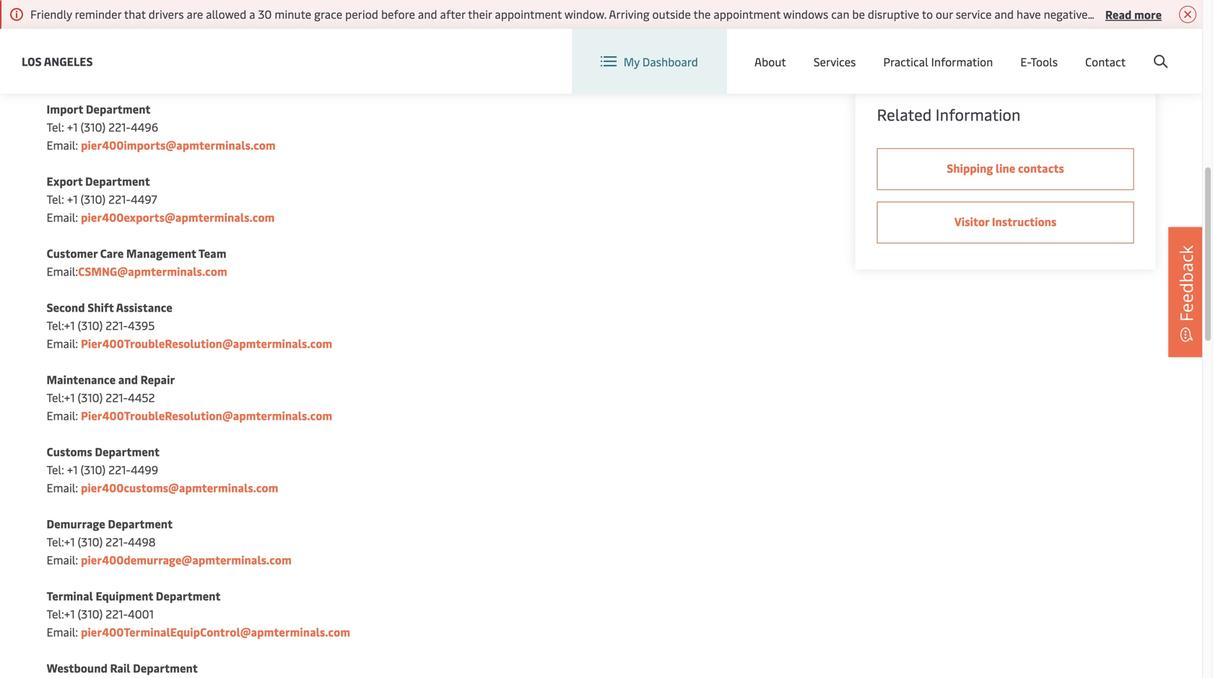 Task type: describe. For each thing, give the bounding box(es) containing it.
(310) inside demurrage department tel:+1 (310) 221-4498 email: pier400demurrage@apmterminals.com
[[78, 535, 103, 550]]

that
[[124, 6, 146, 22]]

(310) for export
[[81, 191, 106, 207]]

services button
[[814, 29, 856, 94]]

import department tel: +1 (310) 221-4496 email: pier400imports@apmterminals.com
[[47, 101, 276, 153]]

demurrage department tel:+1 (310) 221-4498 email: pier400demurrage@apmterminals.com
[[47, 516, 292, 568]]

angeles
[[44, 53, 93, 69]]

close alert image
[[1180, 6, 1197, 23]]

pier400terminalequipcontrol@apmterminals.com
[[81, 625, 350, 640]]

services
[[814, 54, 856, 69]]

221- for 4496
[[108, 119, 131, 135]]

4452
[[128, 390, 155, 406]]

our
[[936, 6, 953, 22]]

related
[[877, 104, 932, 125]]

line
[[996, 160, 1016, 176]]

switch location
[[796, 42, 878, 58]]

4496
[[131, 119, 158, 135]]

my dashboard
[[624, 54, 698, 69]]

customer
[[47, 246, 98, 261]]

feedback button
[[1169, 227, 1205, 358]]

keyboard shortcuts button
[[953, 51, 1015, 61]]

shipping
[[947, 160, 993, 176]]

login / create account link
[[1032, 29, 1175, 72]]

department for demurrage
[[108, 516, 173, 532]]

pier400troubleresolution@apmterminals.com for assistance
[[81, 336, 332, 351]]

pier400imports@apmterminals.com link
[[81, 137, 276, 153]]

pier400exports@apmterminals.com link
[[81, 209, 275, 225]]

keyboard shortcuts
[[953, 51, 1015, 60]]

on
[[1135, 6, 1148, 22]]

be
[[853, 6, 865, 22]]

period
[[345, 6, 378, 22]]

map
[[1024, 51, 1038, 60]]

can
[[832, 6, 850, 22]]

email: inside customer care management team email: csmng@apmterminals.com
[[47, 264, 78, 279]]

terminal
[[47, 589, 93, 604]]

los angeles link
[[22, 52, 93, 70]]

have
[[1017, 6, 1041, 22]]

customer care management team email: csmng@apmterminals.com
[[47, 246, 227, 279]]

1 drivers from the left
[[148, 6, 184, 22]]

grace
[[314, 6, 342, 22]]

contact
[[1086, 54, 1126, 69]]

221- for 4497
[[108, 191, 131, 207]]

/
[[1089, 42, 1094, 58]]

email: for terminal equipment department tel:+1 (310) 221-4001 email: pier400terminalequipcontrol@apmterminals.com
[[47, 625, 78, 640]]

equipment
[[96, 589, 153, 604]]

tel:+1 for second
[[47, 318, 75, 333]]

westbound rail department
[[47, 661, 198, 676]]

read more button
[[1106, 5, 1162, 23]]

more
[[1135, 6, 1162, 22]]

my dashboard button
[[601, 29, 698, 94]]

shift
[[88, 300, 114, 315]]

department for customs
[[95, 444, 160, 460]]

4001
[[128, 607, 154, 622]]

login
[[1058, 42, 1087, 58]]

keyboard
[[953, 51, 983, 60]]

los
[[22, 53, 42, 69]]

switch location button
[[773, 42, 878, 58]]

pier400exports@apmterminals.com
[[81, 209, 275, 225]]

pier400demurrage@apmterminals.com link
[[81, 553, 292, 568]]

(310) for second
[[78, 318, 103, 333]]

tools
[[1031, 54, 1058, 69]]

global
[[924, 42, 957, 58]]

export department tel: +1 (310) 221-4497 email: pier400exports@apmterminals.com
[[47, 173, 275, 225]]

1 horizontal spatial and
[[418, 6, 437, 22]]

e-tools button
[[1021, 29, 1058, 94]]

pier400terminalequipcontrol@apmterminals.com link
[[81, 625, 350, 640]]

tel:+1 for maintenance
[[47, 390, 75, 406]]

(310) for customs
[[81, 462, 106, 478]]

contact button
[[1086, 29, 1126, 94]]

e-tools
[[1021, 54, 1058, 69]]

(310) for maintenance
[[78, 390, 103, 406]]

(310) for import
[[81, 119, 106, 135]]

about button
[[755, 29, 786, 94]]

management
[[126, 246, 196, 261]]

1 pier400troubleresolution@apmterminals.com link from the top
[[81, 336, 332, 351]]

the
[[694, 6, 711, 22]]

email: for import department tel: +1 (310) 221-4496 email: pier400imports@apmterminals.com
[[47, 137, 78, 153]]

data
[[1040, 51, 1054, 60]]

2 appointment from the left
[[714, 6, 781, 22]]

instructions
[[992, 214, 1057, 229]]

4499
[[131, 462, 158, 478]]

google,
[[1080, 51, 1104, 60]]

email: for maintenance and repair tel:+1 (310) 221-4452 email: pier400troubleresolution@apmterminals.com
[[47, 408, 78, 424]]

email: for export department tel: +1 (310) 221-4497 email: pier400exports@apmterminals.com
[[47, 209, 78, 225]]

221- for 4499
[[108, 462, 131, 478]]

menu
[[960, 42, 990, 58]]

1 appointment from the left
[[495, 6, 562, 22]]

customs
[[47, 444, 92, 460]]

create
[[1097, 42, 1130, 58]]

csmng@apmterminals.com link
[[78, 264, 227, 279]]

account
[[1133, 42, 1175, 58]]

2 drivers from the left
[[1151, 6, 1186, 22]]

minute
[[275, 6, 311, 22]]

friendly reminder that drivers are allowed a 30 minute grace period before and after their appointment window. arriving outside the appointment windows can be disruptive to our service and have negative impacts on drivers who 
[[30, 6, 1213, 22]]

switch
[[796, 42, 830, 58]]

information for practical information
[[931, 54, 993, 69]]

4498
[[128, 535, 156, 550]]



Task type: vqa. For each thing, say whether or not it's contained in the screenshot.
'(310)' for Second
yes



Task type: locate. For each thing, give the bounding box(es) containing it.
visitor
[[955, 214, 990, 229]]

and
[[418, 6, 437, 22], [995, 6, 1014, 22], [118, 372, 138, 388]]

0 vertical spatial pier400troubleresolution@apmterminals.com
[[81, 336, 332, 351]]

2 pier400troubleresolution@apmterminals.com from the top
[[81, 408, 332, 424]]

outside
[[653, 6, 691, 22]]

pier400troubleresolution@apmterminals.com up maintenance and repair tel:+1 (310) 221-4452 email: pier400troubleresolution@apmterminals.com
[[81, 336, 332, 351]]

4 email: from the top
[[47, 336, 78, 351]]

+1 for pier400exports@apmterminals.com
[[67, 191, 78, 207]]

(310) inside customs department tel: +1 (310) 221-4499 email: pier400customs@apmterminals.com
[[81, 462, 106, 478]]

221- up "pier400imports@apmterminals.com"
[[108, 119, 131, 135]]

email: up terminal
[[47, 553, 78, 568]]

pier400imports@apmterminals.com
[[81, 137, 276, 153]]

second shift assistance tel:+1 (310) 221-4395 email: pier400troubleresolution@apmterminals.com
[[47, 300, 332, 351]]

drivers
[[148, 6, 184, 22], [1151, 6, 1186, 22]]

email: inside import department tel: +1 (310) 221-4496 email: pier400imports@apmterminals.com
[[47, 137, 78, 153]]

second
[[47, 300, 85, 315]]

shipping line contacts
[[947, 160, 1065, 176]]

221- up pier400customs@apmterminals.com
[[108, 462, 131, 478]]

and up '4452'
[[118, 372, 138, 388]]

2 vertical spatial tel:
[[47, 462, 64, 478]]

tel:+1 inside maintenance and repair tel:+1 (310) 221-4452 email: pier400troubleresolution@apmterminals.com
[[47, 390, 75, 406]]

pier400troubleresolution@apmterminals.com link
[[81, 336, 332, 351], [81, 408, 332, 424]]

221- down "equipment"
[[106, 607, 128, 622]]

(310) inside import department tel: +1 (310) 221-4496 email: pier400imports@apmterminals.com
[[81, 119, 106, 135]]

tel: down export in the top left of the page
[[47, 191, 64, 207]]

tel:+1 down second
[[47, 318, 75, 333]]

(310) down import at left
[[81, 119, 106, 135]]

pier400demurrage@apmterminals.com
[[81, 553, 292, 568]]

pier400customs@apmterminals.com
[[81, 480, 278, 496]]

tel: for export
[[47, 191, 64, 207]]

3 +1 from the top
[[67, 462, 78, 478]]

tel:+1 for terminal
[[47, 607, 75, 622]]

2 pier400troubleresolution@apmterminals.com link from the top
[[81, 408, 332, 424]]

221- inside maintenance and repair tel:+1 (310) 221-4452 email: pier400troubleresolution@apmterminals.com
[[106, 390, 128, 406]]

about
[[755, 54, 786, 69]]

tel:
[[47, 119, 64, 135], [47, 191, 64, 207], [47, 462, 64, 478]]

(310) down demurrage at bottom
[[78, 535, 103, 550]]

import
[[47, 101, 83, 117]]

email: up export in the top left of the page
[[47, 137, 78, 153]]

2 +1 from the top
[[67, 191, 78, 207]]

impacts
[[1091, 6, 1132, 22]]

maintenance and repair tel:+1 (310) 221-4452 email: pier400troubleresolution@apmterminals.com
[[47, 372, 332, 424]]

2 email: from the top
[[47, 209, 78, 225]]

1 horizontal spatial appointment
[[714, 6, 781, 22]]

email: down second
[[47, 336, 78, 351]]

maintenance
[[47, 372, 116, 388]]

2 tel:+1 from the top
[[47, 390, 75, 406]]

2 horizontal spatial and
[[995, 6, 1014, 22]]

map data ©2023 google, inegi
[[1024, 51, 1124, 60]]

visitor instructions link
[[877, 202, 1134, 244]]

department up 4496
[[86, 101, 151, 117]]

(310) down maintenance
[[78, 390, 103, 406]]

dashboard
[[643, 54, 698, 69]]

221- for 4452
[[106, 390, 128, 406]]

export
[[47, 173, 83, 189]]

department inside import department tel: +1 (310) 221-4496 email: pier400imports@apmterminals.com
[[86, 101, 151, 117]]

email: down customer
[[47, 264, 78, 279]]

visitor instructions
[[955, 214, 1057, 229]]

e-
[[1021, 54, 1031, 69]]

2 tel: from the top
[[47, 191, 64, 207]]

are
[[187, 6, 203, 22]]

tel: for import
[[47, 119, 64, 135]]

221- up care
[[108, 191, 131, 207]]

appointment right their
[[495, 6, 562, 22]]

+1 down customs
[[67, 462, 78, 478]]

department inside terminal equipment department tel:+1 (310) 221-4001 email: pier400terminalequipcontrol@apmterminals.com
[[156, 589, 221, 604]]

221- inside second shift assistance tel:+1 (310) 221-4395 email: pier400troubleresolution@apmterminals.com
[[106, 318, 128, 333]]

map region
[[650, 0, 1205, 234]]

(310) inside terminal equipment department tel:+1 (310) 221-4001 email: pier400terminalequipcontrol@apmterminals.com
[[78, 607, 103, 622]]

+1 for pier400imports@apmterminals.com
[[67, 119, 78, 135]]

and inside maintenance and repair tel:+1 (310) 221-4452 email: pier400troubleresolution@apmterminals.com
[[118, 372, 138, 388]]

tel:+1 down demurrage at bottom
[[47, 535, 75, 550]]

email: for customs department tel: +1 (310) 221-4499 email: pier400customs@apmterminals.com
[[47, 480, 78, 496]]

westbound
[[47, 661, 108, 676]]

department inside demurrage department tel:+1 (310) 221-4498 email: pier400demurrage@apmterminals.com
[[108, 516, 173, 532]]

0 vertical spatial tel:
[[47, 119, 64, 135]]

pier400troubleresolution@apmterminals.com inside second shift assistance tel:+1 (310) 221-4395 email: pier400troubleresolution@apmterminals.com
[[81, 336, 332, 351]]

department down pier400demurrage@apmterminals.com
[[156, 589, 221, 604]]

arriving
[[609, 6, 650, 22]]

email: inside customs department tel: +1 (310) 221-4499 email: pier400customs@apmterminals.com
[[47, 480, 78, 496]]

reminder
[[75, 6, 121, 22]]

0 horizontal spatial appointment
[[495, 6, 562, 22]]

friendly
[[30, 6, 72, 22]]

and left 'after' on the top of the page
[[418, 6, 437, 22]]

department right rail
[[133, 661, 198, 676]]

(310) down customs
[[81, 462, 106, 478]]

email: inside export department tel: +1 (310) 221-4497 email: pier400exports@apmterminals.com
[[47, 209, 78, 225]]

3 tel:+1 from the top
[[47, 535, 75, 550]]

+1 inside import department tel: +1 (310) 221-4496 email: pier400imports@apmterminals.com
[[67, 119, 78, 135]]

read more
[[1106, 6, 1162, 22]]

1 vertical spatial pier400troubleresolution@apmterminals.com
[[81, 408, 332, 424]]

windows
[[783, 6, 829, 22]]

1 vertical spatial information
[[936, 104, 1021, 125]]

6 email: from the top
[[47, 480, 78, 496]]

0 horizontal spatial drivers
[[148, 6, 184, 22]]

tel:+1 inside second shift assistance tel:+1 (310) 221-4395 email: pier400troubleresolution@apmterminals.com
[[47, 318, 75, 333]]

+1 down export in the top left of the page
[[67, 191, 78, 207]]

4 tel:+1 from the top
[[47, 607, 75, 622]]

department up "4497"
[[85, 173, 150, 189]]

tel:+1 inside demurrage department tel:+1 (310) 221-4498 email: pier400demurrage@apmterminals.com
[[47, 535, 75, 550]]

global menu
[[924, 42, 990, 58]]

0 vertical spatial pier400troubleresolution@apmterminals.com link
[[81, 336, 332, 351]]

drivers right on
[[1151, 6, 1186, 22]]

(310)
[[81, 119, 106, 135], [81, 191, 106, 207], [78, 318, 103, 333], [78, 390, 103, 406], [81, 462, 106, 478], [78, 535, 103, 550], [78, 607, 103, 622]]

email: inside second shift assistance tel:+1 (310) 221-4395 email: pier400troubleresolution@apmterminals.com
[[47, 336, 78, 351]]

7 email: from the top
[[47, 553, 78, 568]]

department for export
[[85, 173, 150, 189]]

read
[[1106, 6, 1132, 22]]

tel:+1 inside terminal equipment department tel:+1 (310) 221-4001 email: pier400terminalequipcontrol@apmterminals.com
[[47, 607, 75, 622]]

email: inside terminal equipment department tel:+1 (310) 221-4001 email: pier400terminalequipcontrol@apmterminals.com
[[47, 625, 78, 640]]

appointment up the google image
[[714, 6, 781, 22]]

221- inside export department tel: +1 (310) 221-4497 email: pier400exports@apmterminals.com
[[108, 191, 131, 207]]

pier400troubleresolution@apmterminals.com down repair
[[81, 408, 332, 424]]

221- inside demurrage department tel:+1 (310) 221-4498 email: pier400demurrage@apmterminals.com
[[106, 535, 128, 550]]

(310) down shift
[[78, 318, 103, 333]]

negative
[[1044, 6, 1088, 22]]

department up 4498
[[108, 516, 173, 532]]

1 horizontal spatial drivers
[[1151, 6, 1186, 22]]

0 vertical spatial information
[[931, 54, 993, 69]]

tel: inside customs department tel: +1 (310) 221-4499 email: pier400customs@apmterminals.com
[[47, 462, 64, 478]]

1 vertical spatial pier400troubleresolution@apmterminals.com link
[[81, 408, 332, 424]]

information for related information
[[936, 104, 1021, 125]]

3 tel: from the top
[[47, 462, 64, 478]]

google image
[[698, 42, 746, 60]]

221- for 4395
[[106, 318, 128, 333]]

location
[[833, 42, 878, 58]]

(310) inside second shift assistance tel:+1 (310) 221-4395 email: pier400troubleresolution@apmterminals.com
[[78, 318, 103, 333]]

tel: for customs
[[47, 462, 64, 478]]

(310) down export in the top left of the page
[[81, 191, 106, 207]]

0 horizontal spatial and
[[118, 372, 138, 388]]

feedback
[[1175, 245, 1198, 322]]

their
[[468, 6, 492, 22]]

1 email: from the top
[[47, 137, 78, 153]]

related information
[[877, 104, 1021, 125]]

department inside customs department tel: +1 (310) 221-4499 email: pier400customs@apmterminals.com
[[95, 444, 160, 460]]

pier400troubleresolution@apmterminals.com for repair
[[81, 408, 332, 424]]

drivers left "are"
[[148, 6, 184, 22]]

1 vertical spatial tel:
[[47, 191, 64, 207]]

global menu button
[[892, 29, 1004, 72]]

30
[[258, 6, 272, 22]]

department up 4499
[[95, 444, 160, 460]]

email: down customs
[[47, 480, 78, 496]]

window.
[[565, 6, 607, 22]]

1 vertical spatial +1
[[67, 191, 78, 207]]

demurrage
[[47, 516, 105, 532]]

and left have
[[995, 6, 1014, 22]]

email: down export in the top left of the page
[[47, 209, 78, 225]]

information inside practical information dropdown button
[[931, 54, 993, 69]]

tel: down customs
[[47, 462, 64, 478]]

email: inside maintenance and repair tel:+1 (310) 221-4452 email: pier400troubleresolution@apmterminals.com
[[47, 408, 78, 424]]

a
[[249, 6, 255, 22]]

tel: down import at left
[[47, 119, 64, 135]]

los angeles
[[22, 53, 93, 69]]

4395
[[128, 318, 155, 333]]

rail
[[110, 661, 130, 676]]

tel:+1
[[47, 318, 75, 333], [47, 390, 75, 406], [47, 535, 75, 550], [47, 607, 75, 622]]

email: up customs
[[47, 408, 78, 424]]

1 tel: from the top
[[47, 119, 64, 135]]

3 email: from the top
[[47, 264, 78, 279]]

1 tel:+1 from the top
[[47, 318, 75, 333]]

practical
[[884, 54, 929, 69]]

221- inside import department tel: +1 (310) 221-4496 email: pier400imports@apmterminals.com
[[108, 119, 131, 135]]

(310) inside export department tel: +1 (310) 221-4497 email: pier400exports@apmterminals.com
[[81, 191, 106, 207]]

who
[[1189, 6, 1211, 22]]

pier400troubleresolution@apmterminals.com inside maintenance and repair tel:+1 (310) 221-4452 email: pier400troubleresolution@apmterminals.com
[[81, 408, 332, 424]]

5 email: from the top
[[47, 408, 78, 424]]

+1 inside export department tel: +1 (310) 221-4497 email: pier400exports@apmterminals.com
[[67, 191, 78, 207]]

221- up "equipment"
[[106, 535, 128, 550]]

1 pier400troubleresolution@apmterminals.com from the top
[[81, 336, 332, 351]]

customs department tel: +1 (310) 221-4499 email: pier400customs@apmterminals.com
[[47, 444, 278, 496]]

email: for second shift assistance tel:+1 (310) 221-4395 email: pier400troubleresolution@apmterminals.com
[[47, 336, 78, 351]]

email: inside demurrage department tel:+1 (310) 221-4498 email: pier400demurrage@apmterminals.com
[[47, 553, 78, 568]]

to
[[922, 6, 933, 22]]

2 vertical spatial +1
[[67, 462, 78, 478]]

pier400troubleresolution@apmterminals.com link down repair
[[81, 408, 332, 424]]

repair
[[141, 372, 175, 388]]

+1 inside customs department tel: +1 (310) 221-4499 email: pier400customs@apmterminals.com
[[67, 462, 78, 478]]

pier400troubleresolution@apmterminals.com link up maintenance and repair tel:+1 (310) 221-4452 email: pier400troubleresolution@apmterminals.com
[[81, 336, 332, 351]]

+1 down import at left
[[67, 119, 78, 135]]

221- inside terminal equipment department tel:+1 (310) 221-4001 email: pier400terminalequipcontrol@apmterminals.com
[[106, 607, 128, 622]]

after
[[440, 6, 465, 22]]

disruptive
[[868, 6, 920, 22]]

221- inside customs department tel: +1 (310) 221-4499 email: pier400customs@apmterminals.com
[[108, 462, 131, 478]]

department for import
[[86, 101, 151, 117]]

8 email: from the top
[[47, 625, 78, 640]]

(310) inside maintenance and repair tel:+1 (310) 221-4452 email: pier400troubleresolution@apmterminals.com
[[78, 390, 103, 406]]

+1 for pier400customs@apmterminals.com
[[67, 462, 78, 478]]

tel:+1 down terminal
[[47, 607, 75, 622]]

+1
[[67, 119, 78, 135], [67, 191, 78, 207], [67, 462, 78, 478]]

email: down terminal
[[47, 625, 78, 640]]

tel:+1 down maintenance
[[47, 390, 75, 406]]

department inside export department tel: +1 (310) 221-4497 email: pier400exports@apmterminals.com
[[85, 173, 150, 189]]

221- down maintenance
[[106, 390, 128, 406]]

appointment
[[495, 6, 562, 22], [714, 6, 781, 22]]

login / create account
[[1058, 42, 1175, 58]]

221- for 4001
[[106, 607, 128, 622]]

(310) for terminal
[[78, 607, 103, 622]]

tel: inside import department tel: +1 (310) 221-4496 email: pier400imports@apmterminals.com
[[47, 119, 64, 135]]

email:
[[47, 137, 78, 153], [47, 209, 78, 225], [47, 264, 78, 279], [47, 336, 78, 351], [47, 408, 78, 424], [47, 480, 78, 496], [47, 553, 78, 568], [47, 625, 78, 640]]

0 vertical spatial +1
[[67, 119, 78, 135]]

care
[[100, 246, 124, 261]]

pier400customs@apmterminals.com link
[[81, 480, 278, 496]]

221- down shift
[[106, 318, 128, 333]]

tel: inside export department tel: +1 (310) 221-4497 email: pier400exports@apmterminals.com
[[47, 191, 64, 207]]

(310) down terminal
[[78, 607, 103, 622]]

1 +1 from the top
[[67, 119, 78, 135]]



